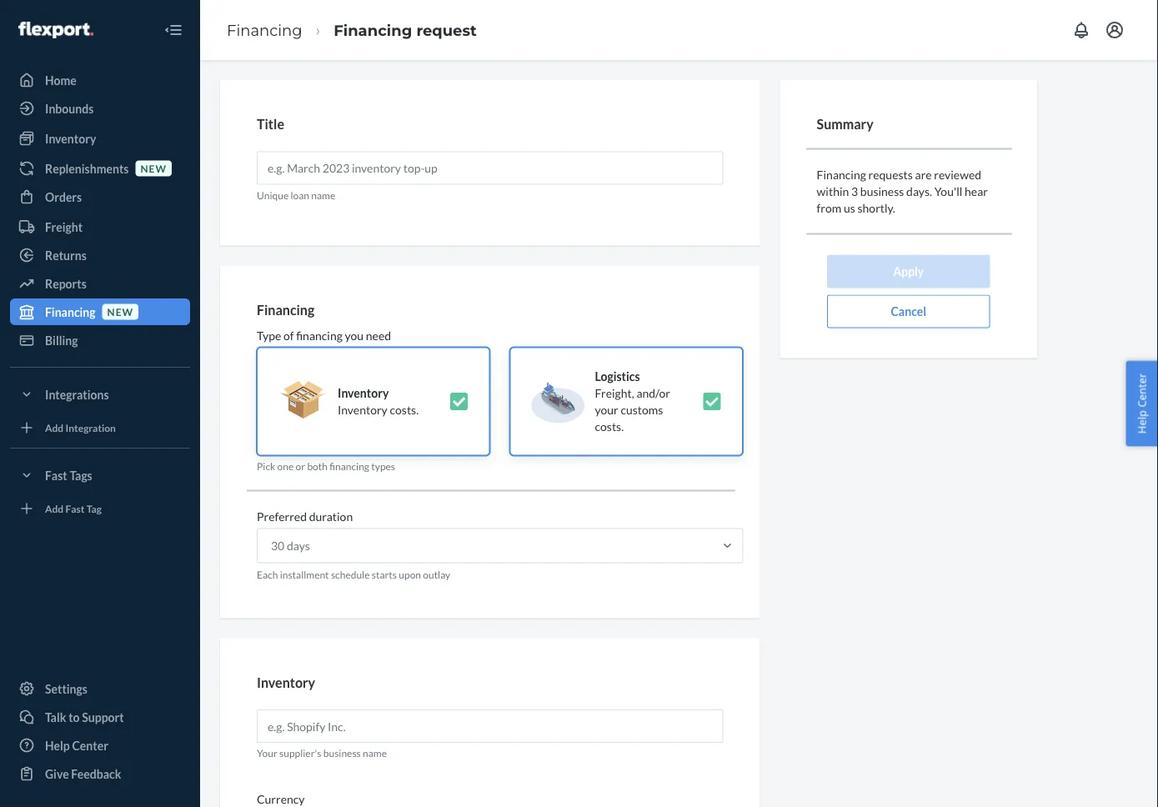 Task type: describe. For each thing, give the bounding box(es) containing it.
type
[[257, 328, 281, 343]]

days
[[287, 539, 310, 553]]

talk to support button
[[10, 704, 190, 730]]

your supplier's business name
[[257, 747, 387, 759]]

orders
[[45, 190, 82, 204]]

0 vertical spatial financing
[[296, 328, 343, 343]]

request
[[416, 21, 477, 39]]

add for add integration
[[45, 421, 64, 434]]

fast tags
[[45, 468, 92, 482]]

add fast tag link
[[10, 495, 190, 522]]

inventory up supplier's
[[257, 674, 315, 690]]

costs. inside inventory inventory costs.
[[390, 403, 419, 417]]

each
[[257, 568, 278, 580]]

orders link
[[10, 183, 190, 210]]

30 days
[[271, 539, 310, 553]]

home
[[45, 73, 77, 87]]

apply
[[893, 264, 924, 279]]

add integration link
[[10, 414, 190, 441]]

center inside help center button
[[1134, 373, 1149, 407]]

preferred duration
[[257, 509, 353, 524]]

billing link
[[10, 327, 190, 354]]

costs. inside logistics freight, and/or your customs costs.
[[595, 419, 624, 433]]

1 vertical spatial help center
[[45, 738, 108, 753]]

need
[[366, 328, 391, 343]]

hear
[[965, 184, 988, 199]]

unique
[[257, 189, 289, 201]]

returns link
[[10, 242, 190, 268]]

integrations
[[45, 387, 109, 401]]

business inside 'financing requests are reviewed within 3 business days. you'll hear from us shortly.'
[[860, 184, 904, 199]]

you
[[345, 328, 364, 343]]

tags
[[70, 468, 92, 482]]

give feedback button
[[10, 760, 190, 787]]

outlay
[[423, 568, 450, 580]]

add fast tag
[[45, 502, 102, 514]]

fast inside dropdown button
[[45, 468, 67, 482]]

integration
[[65, 421, 116, 434]]

add integration
[[45, 421, 116, 434]]

both
[[307, 460, 328, 472]]

1 vertical spatial business
[[323, 747, 361, 759]]

close navigation image
[[163, 20, 183, 40]]

your
[[595, 403, 618, 417]]

check square image for costs.
[[449, 391, 469, 411]]

title
[[257, 116, 284, 132]]

help center link
[[10, 732, 190, 759]]

reviewed
[[934, 168, 981, 182]]

shortly.
[[858, 201, 895, 215]]

support
[[82, 710, 124, 724]]

you'll
[[934, 184, 962, 199]]

1 vertical spatial help
[[45, 738, 70, 753]]

logistics freight, and/or your customs costs.
[[595, 369, 670, 433]]

unique loan name
[[257, 189, 335, 201]]

financing requests are reviewed within 3 business days. you'll hear from us shortly.
[[817, 168, 988, 215]]

3
[[851, 184, 858, 199]]

duration
[[309, 509, 353, 524]]

give
[[45, 767, 69, 781]]

inventory link
[[10, 125, 190, 152]]

your
[[257, 747, 277, 759]]

new for replenishments
[[140, 162, 167, 174]]

1 vertical spatial name
[[363, 747, 387, 759]]

inbounds link
[[10, 95, 190, 122]]

replenishments
[[45, 161, 129, 176]]

from
[[817, 201, 842, 215]]

talk
[[45, 710, 66, 724]]

1 vertical spatial fast
[[65, 502, 85, 514]]

financing for financing request
[[334, 21, 412, 39]]

financing link
[[227, 21, 302, 39]]

starts
[[372, 568, 397, 580]]

settings link
[[10, 675, 190, 702]]

requests
[[868, 168, 913, 182]]

inbounds
[[45, 101, 94, 115]]

30
[[271, 539, 285, 553]]

new for financing
[[107, 306, 133, 318]]

type of financing you need
[[257, 328, 391, 343]]

returns
[[45, 248, 87, 262]]

1 vertical spatial financing
[[330, 460, 369, 472]]



Task type: locate. For each thing, give the bounding box(es) containing it.
freight,
[[595, 386, 634, 400]]

fast left tags
[[45, 468, 67, 482]]

2 check square image from the left
[[702, 391, 722, 411]]

help
[[1134, 410, 1149, 434], [45, 738, 70, 753]]

1 check square image from the left
[[449, 391, 469, 411]]

billing
[[45, 333, 78, 347]]

1 vertical spatial new
[[107, 306, 133, 318]]

help inside button
[[1134, 410, 1149, 434]]

name
[[311, 189, 335, 201], [363, 747, 387, 759]]

costs. up types
[[390, 403, 419, 417]]

talk to support
[[45, 710, 124, 724]]

fast
[[45, 468, 67, 482], [65, 502, 85, 514]]

financing
[[227, 21, 302, 39], [334, 21, 412, 39], [817, 168, 866, 182], [257, 302, 315, 318], [45, 305, 96, 319]]

check square image for and/or
[[702, 391, 722, 411]]

apply button
[[827, 255, 990, 288]]

center
[[1134, 373, 1149, 407], [72, 738, 108, 753]]

days.
[[906, 184, 932, 199]]

e.g. March 2023 inventory top-up field
[[257, 151, 723, 185]]

help center button
[[1126, 361, 1158, 446]]

financing
[[296, 328, 343, 343], [330, 460, 369, 472]]

open account menu image
[[1105, 20, 1125, 40]]

summary
[[817, 116, 874, 132]]

upon
[[399, 568, 421, 580]]

1 horizontal spatial help
[[1134, 410, 1149, 434]]

pick
[[257, 460, 275, 472]]

business right supplier's
[[323, 747, 361, 759]]

inventory inventory costs.
[[338, 386, 419, 417]]

e.g. Shopify Inc. field
[[257, 710, 723, 743]]

0 horizontal spatial help center
[[45, 738, 108, 753]]

1 horizontal spatial check square image
[[702, 391, 722, 411]]

tag
[[86, 502, 102, 514]]

name right loan
[[311, 189, 335, 201]]

0 vertical spatial costs.
[[390, 403, 419, 417]]

integrations button
[[10, 381, 190, 408]]

new up orders link
[[140, 162, 167, 174]]

help center
[[1134, 373, 1149, 434], [45, 738, 108, 753]]

check square image right and/or
[[702, 391, 722, 411]]

within
[[817, 184, 849, 199]]

0 horizontal spatial check square image
[[449, 391, 469, 411]]

to
[[69, 710, 80, 724]]

schedule
[[331, 568, 370, 580]]

check square image
[[449, 391, 469, 411], [702, 391, 722, 411]]

or
[[296, 460, 305, 472]]

0 vertical spatial business
[[860, 184, 904, 199]]

0 vertical spatial center
[[1134, 373, 1149, 407]]

of
[[283, 328, 294, 343]]

check square image right inventory inventory costs.
[[449, 391, 469, 411]]

cancel button
[[827, 295, 990, 328]]

are
[[915, 168, 932, 182]]

financing right of
[[296, 328, 343, 343]]

home link
[[10, 67, 190, 93]]

loan
[[291, 189, 309, 201]]

name right supplier's
[[363, 747, 387, 759]]

pick one or both financing types
[[257, 460, 395, 472]]

inventory down you on the top left
[[338, 386, 389, 400]]

financing request link
[[334, 21, 477, 39]]

logistics
[[595, 369, 640, 383]]

0 vertical spatial new
[[140, 162, 167, 174]]

open notifications image
[[1071, 20, 1091, 40]]

0 horizontal spatial name
[[311, 189, 335, 201]]

types
[[371, 460, 395, 472]]

1 vertical spatial center
[[72, 738, 108, 753]]

currency
[[257, 792, 305, 806]]

each installment schedule starts upon outlay
[[257, 568, 450, 580]]

0 horizontal spatial costs.
[[390, 403, 419, 417]]

0 horizontal spatial center
[[72, 738, 108, 753]]

help center inside button
[[1134, 373, 1149, 434]]

preferred
[[257, 509, 307, 524]]

give feedback
[[45, 767, 121, 781]]

feedback
[[71, 767, 121, 781]]

business up shortly.
[[860, 184, 904, 199]]

1 vertical spatial costs.
[[595, 419, 624, 433]]

supplier's
[[279, 747, 321, 759]]

new down reports link
[[107, 306, 133, 318]]

us
[[844, 201, 855, 215]]

1 add from the top
[[45, 421, 64, 434]]

inventory
[[45, 131, 96, 146], [338, 386, 389, 400], [338, 403, 388, 417], [257, 674, 315, 690]]

customs
[[621, 403, 663, 417]]

breadcrumbs navigation
[[213, 6, 490, 54]]

settings
[[45, 682, 88, 696]]

financing right both
[[330, 460, 369, 472]]

inventory up types
[[338, 403, 388, 417]]

financing for financing requests are reviewed within 3 business days. you'll hear from us shortly.
[[817, 168, 866, 182]]

inventory down inbounds
[[45, 131, 96, 146]]

add down the fast tags at the left bottom of page
[[45, 502, 64, 514]]

fast left tag
[[65, 502, 85, 514]]

1 horizontal spatial name
[[363, 747, 387, 759]]

freight link
[[10, 213, 190, 240]]

0 vertical spatial fast
[[45, 468, 67, 482]]

1 horizontal spatial costs.
[[595, 419, 624, 433]]

inventory inside inventory link
[[45, 131, 96, 146]]

financing for financing link
[[227, 21, 302, 39]]

center inside help center link
[[72, 738, 108, 753]]

1 horizontal spatial help center
[[1134, 373, 1149, 434]]

1 horizontal spatial center
[[1134, 373, 1149, 407]]

cancel
[[891, 304, 926, 319]]

reports link
[[10, 270, 190, 297]]

0 vertical spatial help center
[[1134, 373, 1149, 434]]

1 vertical spatial add
[[45, 502, 64, 514]]

one
[[277, 460, 294, 472]]

financing request
[[334, 21, 477, 39]]

0 vertical spatial name
[[311, 189, 335, 201]]

business
[[860, 184, 904, 199], [323, 747, 361, 759]]

add left integration
[[45, 421, 64, 434]]

reports
[[45, 276, 87, 291]]

installment
[[280, 568, 329, 580]]

1 horizontal spatial business
[[860, 184, 904, 199]]

costs. down the your
[[595, 419, 624, 433]]

0 horizontal spatial new
[[107, 306, 133, 318]]

fast tags button
[[10, 462, 190, 489]]

flexport logo image
[[18, 22, 93, 38]]

2 add from the top
[[45, 502, 64, 514]]

and/or
[[637, 386, 670, 400]]

0 horizontal spatial business
[[323, 747, 361, 759]]

financing inside 'financing requests are reviewed within 3 business days. you'll hear from us shortly.'
[[817, 168, 866, 182]]

new
[[140, 162, 167, 174], [107, 306, 133, 318]]

add for add fast tag
[[45, 502, 64, 514]]

freight
[[45, 220, 83, 234]]

0 horizontal spatial help
[[45, 738, 70, 753]]

1 horizontal spatial new
[[140, 162, 167, 174]]

add
[[45, 421, 64, 434], [45, 502, 64, 514]]

0 vertical spatial help
[[1134, 410, 1149, 434]]

0 vertical spatial add
[[45, 421, 64, 434]]



Task type: vqa. For each thing, say whether or not it's contained in the screenshot.
.
no



